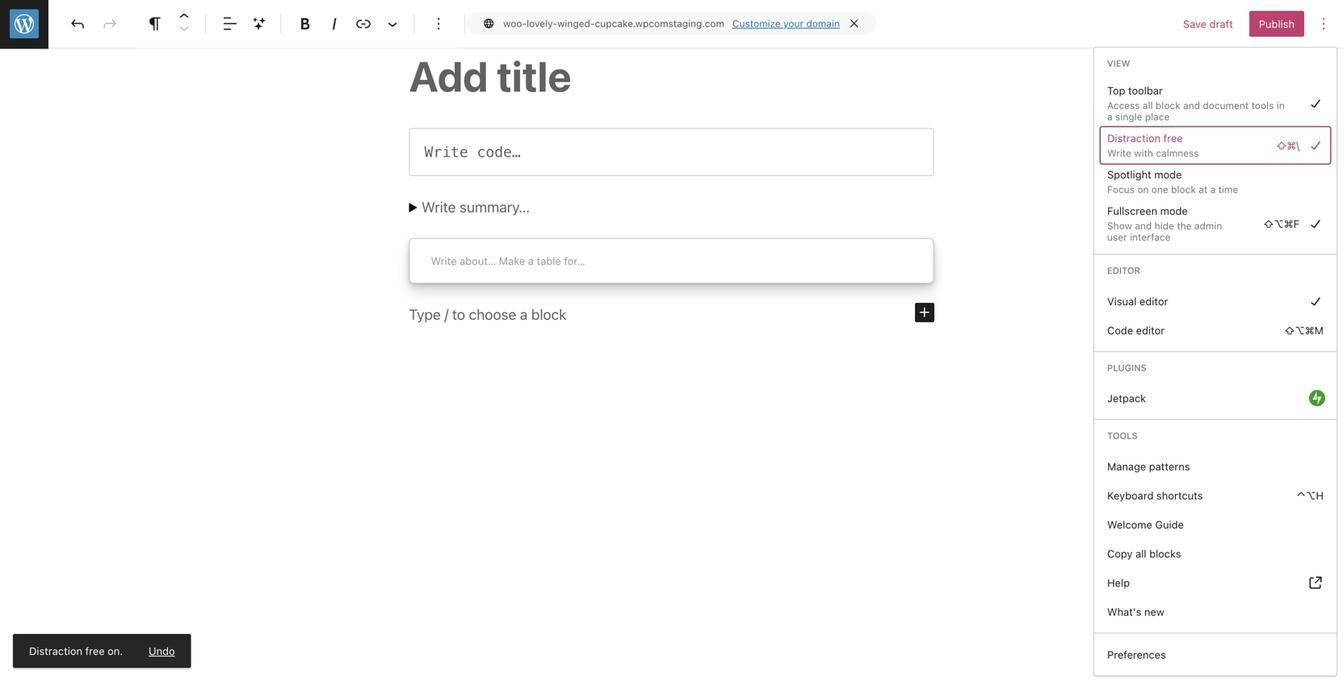 Task type: describe. For each thing, give the bounding box(es) containing it.
welcome guide
[[1108, 519, 1185, 531]]

write
[[1108, 147, 1132, 159]]

document
[[1204, 100, 1250, 111]]

free for distraction free write with calmness
[[1164, 132, 1184, 144]]

save draft button
[[1174, 11, 1244, 37]]

publish button
[[1250, 11, 1305, 37]]

more image
[[383, 14, 402, 34]]

view
[[1108, 58, 1131, 69]]

link image
[[354, 14, 373, 34]]

ai assistant image
[[250, 14, 269, 34]]

⌃⌥h
[[1297, 490, 1325, 502]]

visual editor button
[[1101, 287, 1331, 316]]

free for distraction free on.
[[85, 645, 105, 657]]

align text image
[[221, 14, 240, 34]]

mode for fullscreen mode
[[1161, 205, 1189, 217]]

right image inside view group
[[1307, 94, 1326, 113]]

mode for spotlight mode
[[1155, 168, 1183, 181]]

single
[[1116, 111, 1143, 122]]

distraction for distraction free write with calmness
[[1108, 132, 1161, 144]]

user
[[1108, 231, 1128, 243]]

focus
[[1108, 184, 1135, 195]]

and inside top toolbar access all block and document tools in a single place
[[1184, 100, 1201, 111]]

the
[[1178, 220, 1192, 231]]

view group
[[1101, 80, 1331, 248]]

redo image
[[100, 14, 120, 34]]

editor
[[1108, 265, 1141, 276]]

place
[[1146, 111, 1170, 122]]

access
[[1108, 100, 1141, 111]]

winged-
[[558, 18, 595, 29]]

code editor
[[1108, 324, 1165, 336]]

what's new button
[[1101, 598, 1331, 627]]

welcome guide button
[[1101, 510, 1331, 540]]

undo image
[[68, 14, 87, 34]]

in
[[1277, 100, 1286, 111]]

block inside top toolbar access all block and document tools in a single place
[[1156, 100, 1181, 111]]

copy
[[1108, 548, 1133, 560]]

tools
[[1252, 100, 1275, 111]]

domain
[[807, 18, 840, 29]]

move up image
[[175, 7, 194, 26]]

patterns
[[1150, 461, 1191, 473]]

distraction free on.
[[29, 645, 123, 657]]

what's new
[[1108, 606, 1165, 618]]

top toolbar access all block and document tools in a single place
[[1108, 84, 1286, 122]]

welcome
[[1108, 519, 1153, 531]]

preferences button
[[1101, 641, 1331, 670]]

manage patterns link
[[1101, 452, 1331, 481]]

manage patterns
[[1108, 461, 1191, 473]]

⇧⌥⌘f
[[1264, 218, 1300, 230]]

new
[[1145, 606, 1165, 618]]

draft
[[1210, 18, 1234, 30]]

copy all blocks
[[1108, 548, 1182, 560]]

jetpack
[[1108, 393, 1147, 405]]

preferences
[[1108, 649, 1167, 661]]

visual
[[1108, 295, 1137, 307]]

spotlight mode focus on one block at a time
[[1108, 168, 1239, 195]]

interface
[[1131, 231, 1171, 243]]

shortcuts
[[1157, 490, 1204, 502]]

right image inside visual editor button
[[1307, 292, 1326, 311]]

save
[[1184, 18, 1207, 30]]

editor group
[[1101, 287, 1331, 345]]

plugins
[[1108, 363, 1147, 373]]

show
[[1108, 220, 1133, 231]]

editor content region
[[0, 0, 1344, 684]]

customize your domain button
[[733, 18, 840, 29]]

lovely-
[[527, 18, 558, 29]]



Task type: locate. For each thing, give the bounding box(es) containing it.
1 vertical spatial mode
[[1161, 205, 1189, 217]]

toolbar
[[1129, 84, 1164, 96]]

distraction inside distraction free write with calmness
[[1108, 132, 1161, 144]]

distraction free write with calmness
[[1108, 132, 1200, 159]]

woo-
[[504, 18, 527, 29]]

editor inside button
[[1140, 295, 1169, 307]]

right image
[[1307, 136, 1326, 155], [1307, 214, 1326, 233], [1307, 292, 1326, 311]]

tools group
[[1101, 452, 1331, 627]]

right image for ⇧⌥⌘f
[[1307, 214, 1326, 233]]

one
[[1152, 184, 1169, 195]]

distraction
[[1108, 132, 1161, 144], [29, 645, 82, 657]]

with
[[1135, 147, 1154, 159]]

your
[[784, 18, 804, 29]]

jetpack button
[[1101, 384, 1331, 413]]

editor for visual editor
[[1140, 295, 1169, 307]]

distraction left on.
[[29, 645, 82, 657]]

1 vertical spatial a
[[1211, 184, 1216, 195]]

blocks
[[1150, 548, 1182, 560]]

1 vertical spatial editor
[[1137, 324, 1165, 336]]

move down image
[[175, 18, 194, 38]]

hide
[[1155, 220, 1175, 231]]

all
[[1143, 100, 1154, 111], [1136, 548, 1147, 560]]

mode inside spotlight mode focus on one block at a time
[[1155, 168, 1183, 181]]

all inside top toolbar access all block and document tools in a single place
[[1143, 100, 1154, 111]]

2 vertical spatial right image
[[1307, 292, 1326, 311]]

0 vertical spatial right image
[[1307, 94, 1326, 113]]

block down toolbar
[[1156, 100, 1181, 111]]

publish
[[1260, 18, 1295, 30]]

right image inside jetpack "button"
[[1310, 390, 1326, 407]]

help link
[[1101, 569, 1331, 598]]

italic image
[[325, 14, 344, 34]]

a inside top toolbar access all block and document tools in a single place
[[1108, 111, 1113, 122]]

keyboard
[[1108, 490, 1154, 502]]

1 vertical spatial right image
[[1307, 214, 1326, 233]]

guide
[[1156, 519, 1185, 531]]

block inside spotlight mode focus on one block at a time
[[1172, 184, 1197, 195]]

editor right "visual"
[[1140, 295, 1169, 307]]

bold image
[[296, 14, 315, 34]]

undo
[[149, 645, 175, 657]]

2 vertical spatial right image
[[1307, 573, 1326, 593]]

mode up one
[[1155, 168, 1183, 181]]

editor right code
[[1137, 324, 1165, 336]]

0 vertical spatial a
[[1108, 111, 1113, 122]]

code
[[1108, 324, 1134, 336]]

mode
[[1155, 168, 1183, 181], [1161, 205, 1189, 217]]

all down toolbar
[[1143, 100, 1154, 111]]

0 vertical spatial editor
[[1140, 295, 1169, 307]]

0 vertical spatial block
[[1156, 100, 1181, 111]]

right image for help
[[1307, 573, 1326, 593]]

right image up ⇧⌥⌘m
[[1307, 292, 1326, 311]]

0 vertical spatial all
[[1143, 100, 1154, 111]]

1 vertical spatial block
[[1172, 184, 1197, 195]]

editor for code editor
[[1137, 324, 1165, 336]]

right image for jetpack
[[1310, 390, 1326, 407]]

save draft
[[1184, 18, 1234, 30]]

⇧⌥⌘m
[[1285, 324, 1325, 336]]

0 vertical spatial distraction
[[1108, 132, 1161, 144]]

right image right ⇧⌥⌘f
[[1307, 214, 1326, 233]]

visual editor
[[1108, 295, 1169, 307]]

calmness
[[1157, 147, 1200, 159]]

all inside button
[[1136, 548, 1147, 560]]

1 right image from the top
[[1307, 136, 1326, 155]]

1 vertical spatial and
[[1136, 220, 1153, 231]]

1 horizontal spatial distraction
[[1108, 132, 1161, 144]]

and down fullscreen
[[1136, 220, 1153, 231]]

0 horizontal spatial distraction
[[29, 645, 82, 657]]

editor top bar region
[[0, 0, 1344, 50]]

distraction for distraction free on.
[[29, 645, 82, 657]]

1 vertical spatial distraction
[[29, 645, 82, 657]]

0 horizontal spatial and
[[1136, 220, 1153, 231]]

a left single
[[1108, 111, 1113, 122]]

right image
[[1307, 94, 1326, 113], [1310, 390, 1326, 407], [1307, 573, 1326, 593]]

on
[[1138, 184, 1150, 195]]

editor
[[1140, 295, 1169, 307], [1137, 324, 1165, 336]]

⇧⌘\
[[1277, 139, 1300, 151]]

free left on.
[[85, 645, 105, 657]]

distraction up "with"
[[1108, 132, 1161, 144]]

mode up 'hide'
[[1161, 205, 1189, 217]]

block
[[1156, 100, 1181, 111], [1172, 184, 1197, 195]]

options image
[[1315, 14, 1334, 34]]

tools
[[1108, 431, 1138, 441]]

0 vertical spatial right image
[[1307, 136, 1326, 155]]

block left at on the right top of the page
[[1172, 184, 1197, 195]]

add block image
[[916, 303, 935, 322]]

customize
[[733, 18, 781, 29]]

right image for ⇧⌘\
[[1307, 136, 1326, 155]]

2 right image from the top
[[1307, 214, 1326, 233]]

0 vertical spatial free
[[1164, 132, 1184, 144]]

what's
[[1108, 606, 1142, 618]]

free
[[1164, 132, 1184, 144], [85, 645, 105, 657]]

0 horizontal spatial a
[[1108, 111, 1113, 122]]

0 vertical spatial mode
[[1155, 168, 1183, 181]]

options image
[[429, 14, 449, 34]]

keyboard shortcuts
[[1108, 490, 1204, 502]]

woo-lovely-winged-cupcake.wpcomstaging.com customize your domain
[[504, 18, 840, 29]]

copy all blocks button
[[1101, 540, 1331, 569]]

manage
[[1108, 461, 1147, 473]]

cupcake.wpcomstaging.com
[[595, 18, 725, 29]]

1 vertical spatial all
[[1136, 548, 1147, 560]]

and
[[1184, 100, 1201, 111], [1136, 220, 1153, 231]]

admin
[[1195, 220, 1223, 231]]

fullscreen
[[1108, 205, 1158, 217]]

0 vertical spatial and
[[1184, 100, 1201, 111]]

1 horizontal spatial free
[[1164, 132, 1184, 144]]

1 horizontal spatial and
[[1184, 100, 1201, 111]]

and left document
[[1184, 100, 1201, 111]]

a right at on the right top of the page
[[1211, 184, 1216, 195]]

mode inside fullscreen mode show and hide the admin user interface
[[1161, 205, 1189, 217]]

right image inside help link
[[1307, 573, 1326, 593]]

undo button
[[149, 644, 175, 659]]

0 horizontal spatial free
[[85, 645, 105, 657]]

on.
[[108, 645, 123, 657]]

a
[[1108, 111, 1113, 122], [1211, 184, 1216, 195]]

help
[[1108, 577, 1131, 589]]

free inside distraction free write with calmness
[[1164, 132, 1184, 144]]

1 vertical spatial free
[[85, 645, 105, 657]]

all right copy
[[1136, 548, 1147, 560]]

fullscreen mode show and hide the admin user interface
[[1108, 205, 1223, 243]]

1 horizontal spatial a
[[1211, 184, 1216, 195]]

and inside fullscreen mode show and hide the admin user interface
[[1136, 220, 1153, 231]]

right image right "⇧⌘\"
[[1307, 136, 1326, 155]]

at
[[1199, 184, 1208, 195]]

spotlight
[[1108, 168, 1152, 181]]

free up calmness at the right
[[1164, 132, 1184, 144]]

3 right image from the top
[[1307, 292, 1326, 311]]

a inside spotlight mode focus on one block at a time
[[1211, 184, 1216, 195]]

options menu
[[1095, 48, 1337, 676]]

top
[[1108, 84, 1126, 96]]

time
[[1219, 184, 1239, 195]]

hide block tools image
[[472, 14, 491, 34]]

1 vertical spatial right image
[[1310, 390, 1326, 407]]



Task type: vqa. For each thing, say whether or not it's contained in the screenshot.
the right workflow
no



